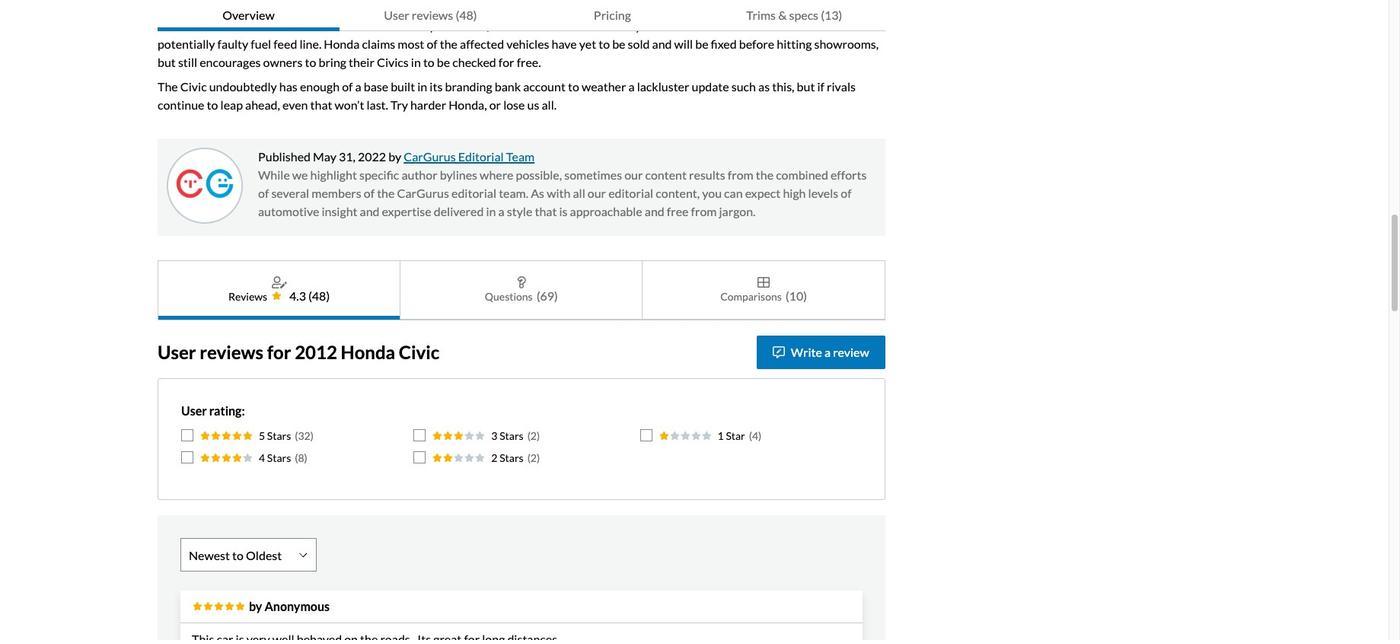 Task type: describe. For each thing, give the bounding box(es) containing it.
content,
[[656, 186, 700, 200]]

1 star ( 4 )
[[718, 430, 762, 442]]

0 horizontal spatial (48)
[[308, 289, 330, 303]]

pricing
[[594, 8, 631, 22]]

3
[[491, 430, 498, 442]]

built
[[391, 79, 415, 94]]

0 horizontal spatial to
[[207, 97, 218, 112]]

user reviews (48) tab
[[340, 0, 522, 31]]

highlight
[[310, 168, 357, 182]]

last.
[[367, 97, 388, 112]]

base
[[364, 79, 388, 94]]

editorial
[[458, 149, 504, 164]]

team
[[506, 149, 535, 164]]

5 stars ( 32 )
[[259, 430, 314, 442]]

user rating:
[[181, 404, 245, 418]]

stars for 4 stars
[[267, 452, 291, 465]]

of down while
[[258, 186, 269, 200]]

lose
[[503, 97, 525, 112]]

reviews for (48)
[[412, 8, 453, 22]]

trims & specs (13)
[[746, 8, 842, 22]]

delivered
[[434, 204, 484, 219]]

jargon.
[[719, 204, 756, 219]]

2 down 3 at left bottom
[[491, 452, 498, 465]]

try
[[391, 97, 408, 112]]

us
[[527, 97, 539, 112]]

published may 31, 2022 by cargurus editorial team while we highlight specific author bylines where possible, sometimes our content results from the combined efforts of several members of the cargurus editorial team. as with all our editorial content, you can expect high levels of automotive insight and expertise delivered in a style that is approachable and free from jargon.
[[258, 149, 867, 219]]

its
[[430, 79, 443, 94]]

1 vertical spatial cargurus
[[397, 186, 449, 200]]

) for 2 stars ( 2 )
[[537, 452, 540, 465]]

write
[[791, 345, 822, 359]]

enough
[[300, 79, 340, 94]]

but
[[797, 79, 815, 94]]

that inside published may 31, 2022 by cargurus editorial team while we highlight specific author bylines where possible, sometimes our content results from the combined efforts of several members of the cargurus editorial team. as with all our editorial content, you can expect high levels of automotive insight and expertise delivered in a style that is approachable and free from jargon.
[[535, 204, 557, 219]]

2 for 2 stars ( 2 )
[[531, 452, 537, 465]]

2022
[[358, 149, 386, 164]]

0 horizontal spatial from
[[691, 204, 717, 219]]

update
[[692, 79, 729, 94]]

review
[[833, 345, 869, 359]]

0 vertical spatial our
[[625, 168, 643, 182]]

2 stars ( 2 )
[[491, 452, 540, 465]]

user for user rating:
[[181, 404, 207, 418]]

as
[[759, 79, 770, 94]]

stars for 5 stars
[[267, 430, 291, 442]]

( for 2 stars
[[527, 452, 531, 465]]

(69)
[[537, 289, 558, 303]]

questions (69)
[[485, 289, 558, 303]]

rating:
[[209, 404, 245, 418]]

(10)
[[786, 289, 807, 303]]

you
[[702, 186, 722, 200]]

(48) inside tab
[[456, 8, 477, 22]]

write a review
[[791, 345, 869, 359]]

( for 5 stars
[[295, 430, 298, 442]]

comparisons (10)
[[721, 289, 807, 303]]

bank
[[495, 79, 521, 94]]

the
[[158, 79, 178, 94]]

write a review button
[[757, 336, 885, 369]]

0 vertical spatial cargurus
[[404, 149, 456, 164]]

in inside published may 31, 2022 by cargurus editorial team while we highlight specific author bylines where possible, sometimes our content results from the combined efforts of several members of the cargurus editorial team. as with all our editorial content, you can expect high levels of automotive insight and expertise delivered in a style that is approachable and free from jargon.
[[486, 204, 496, 219]]

that inside the "the civic undoubtedly has enough of a base built in its branding bank account to weather a lackluster update such as this, but if rivals continue to leap ahead, even that won't last. try harder honda, or lose us all."
[[310, 97, 332, 112]]

trims
[[746, 8, 776, 22]]

we
[[292, 168, 308, 182]]

user reviews (48)
[[384, 8, 477, 22]]

such
[[732, 79, 756, 94]]

user for user reviews for 2012 honda civic
[[158, 341, 196, 363]]

leap
[[220, 97, 243, 112]]

anonymous
[[265, 599, 330, 614]]

) for 5 stars ( 32 )
[[311, 430, 314, 442]]

user edit image
[[272, 276, 287, 289]]

of down efforts
[[841, 186, 852, 200]]

honda
[[341, 341, 395, 363]]

expect
[[745, 186, 781, 200]]

1 vertical spatial our
[[588, 186, 606, 200]]

content
[[645, 168, 687, 182]]

is
[[559, 204, 568, 219]]

expertise
[[382, 204, 432, 219]]

trims & specs (13) tab
[[704, 0, 885, 31]]

&
[[778, 8, 787, 22]]

approachable
[[570, 204, 643, 219]]

with
[[547, 186, 571, 200]]

high
[[783, 186, 806, 200]]

overview
[[223, 8, 275, 22]]

1 horizontal spatial to
[[568, 79, 579, 94]]

1 and from the left
[[360, 204, 380, 219]]

31,
[[339, 149, 356, 164]]

question image
[[517, 276, 526, 289]]

) for 3 stars ( 2 )
[[537, 430, 540, 442]]

free
[[667, 204, 689, 219]]

civic inside the "the civic undoubtedly has enough of a base built in its branding bank account to weather a lackluster update such as this, but if rivals continue to leap ahead, even that won't last. try harder honda, or lose us all."
[[180, 79, 207, 94]]

specific
[[359, 168, 399, 182]]

4.3
[[289, 289, 306, 303]]

reviews for for
[[200, 341, 264, 363]]

( for 1 star
[[749, 430, 752, 442]]

while
[[258, 168, 290, 182]]

published
[[258, 149, 311, 164]]



Task type: vqa. For each thing, say whether or not it's contained in the screenshot.
the right to
yes



Task type: locate. For each thing, give the bounding box(es) containing it.
1 vertical spatial in
[[486, 204, 496, 219]]

editorial up approachable
[[609, 186, 654, 200]]

cargurus
[[404, 149, 456, 164], [397, 186, 449, 200]]

0 horizontal spatial reviews
[[200, 341, 264, 363]]

comparisons count element
[[786, 287, 807, 305]]

1 horizontal spatial 4
[[752, 430, 759, 442]]

) for 4 stars ( 8 )
[[304, 452, 308, 465]]

0 vertical spatial that
[[310, 97, 332, 112]]

0 vertical spatial user
[[384, 8, 409, 22]]

1 horizontal spatial by
[[389, 149, 401, 164]]

4 down 5 at the left bottom of the page
[[259, 452, 265, 465]]

( down 32
[[295, 452, 298, 465]]

a inside button
[[825, 345, 831, 359]]

a right write
[[825, 345, 831, 359]]

5
[[259, 430, 265, 442]]

stars right 3 at left bottom
[[500, 430, 524, 442]]

( for 3 stars
[[527, 430, 531, 442]]

in inside the "the civic undoubtedly has enough of a base built in its branding bank account to weather a lackluster update such as this, but if rivals continue to leap ahead, even that won't last. try harder honda, or lose us all."
[[418, 79, 427, 94]]

0 vertical spatial by
[[389, 149, 401, 164]]

reviews count element
[[308, 287, 330, 305]]

0 horizontal spatial editorial
[[452, 186, 497, 200]]

1 vertical spatial 4
[[259, 452, 265, 465]]

in left 'style'
[[486, 204, 496, 219]]

2 editorial from the left
[[609, 186, 654, 200]]

style
[[507, 204, 533, 219]]

0 vertical spatial to
[[568, 79, 579, 94]]

questions count element
[[537, 287, 558, 305]]

0 horizontal spatial that
[[310, 97, 332, 112]]

may
[[313, 149, 336, 164]]

reviews inside tab
[[412, 8, 453, 22]]

where
[[480, 168, 514, 182]]

the
[[756, 168, 774, 182], [377, 186, 395, 200]]

1 vertical spatial by
[[249, 599, 262, 614]]

) down 32
[[304, 452, 308, 465]]

1 horizontal spatial from
[[728, 168, 754, 182]]

and left free
[[645, 204, 665, 219]]

editorial up delivered in the left top of the page
[[452, 186, 497, 200]]

or
[[489, 97, 501, 112]]

combined
[[776, 168, 828, 182]]

to right account
[[568, 79, 579, 94]]

continue
[[158, 97, 204, 112]]

that down the enough
[[310, 97, 332, 112]]

automotive
[[258, 204, 319, 219]]

for
[[267, 341, 291, 363]]

1 horizontal spatial in
[[486, 204, 496, 219]]

2 up "2 stars ( 2 )"
[[531, 430, 537, 442]]

2012
[[295, 341, 337, 363]]

members
[[312, 186, 361, 200]]

1 vertical spatial from
[[691, 204, 717, 219]]

(13)
[[821, 8, 842, 22]]

( up "2 stars ( 2 )"
[[527, 430, 531, 442]]

reviews up its
[[412, 8, 453, 22]]

harder
[[410, 97, 446, 112]]

civic right the honda
[[399, 341, 440, 363]]

editorial
[[452, 186, 497, 200], [609, 186, 654, 200]]

1 vertical spatial user
[[158, 341, 196, 363]]

that
[[310, 97, 332, 112], [535, 204, 557, 219]]

won't
[[335, 97, 364, 112]]

and right insight
[[360, 204, 380, 219]]

)
[[311, 430, 314, 442], [537, 430, 540, 442], [759, 430, 762, 442], [304, 452, 308, 465], [537, 452, 540, 465]]

3 stars ( 2 )
[[491, 430, 540, 442]]

reviews
[[228, 290, 267, 303]]

user up user rating:
[[158, 341, 196, 363]]

a inside published may 31, 2022 by cargurus editorial team while we highlight specific author bylines where possible, sometimes our content results from the combined efforts of several members of the cargurus editorial team. as with all our editorial content, you can expect high levels of automotive insight and expertise delivered in a style that is approachable and free from jargon.
[[498, 204, 505, 219]]

undoubtedly
[[209, 79, 277, 94]]

0 horizontal spatial in
[[418, 79, 427, 94]]

account
[[523, 79, 566, 94]]

from down you on the right top of page
[[691, 204, 717, 219]]

cargurus up author
[[404, 149, 456, 164]]

2 tab list from the top
[[158, 260, 885, 321]]

1 horizontal spatial that
[[535, 204, 557, 219]]

branding
[[445, 79, 492, 94]]

0 vertical spatial 4
[[752, 430, 759, 442]]

in
[[418, 79, 427, 94], [486, 204, 496, 219]]

0 horizontal spatial by
[[249, 599, 262, 614]]

sometimes
[[564, 168, 622, 182]]

a
[[355, 79, 361, 94], [629, 79, 635, 94], [498, 204, 505, 219], [825, 345, 831, 359]]

all
[[573, 186, 585, 200]]

tab list
[[158, 0, 885, 31], [158, 260, 885, 321]]

to left leap
[[207, 97, 218, 112]]

0 vertical spatial in
[[418, 79, 427, 94]]

1 vertical spatial reviews
[[200, 341, 264, 363]]

( down 3 stars ( 2 )
[[527, 452, 531, 465]]

specs
[[789, 8, 819, 22]]

the up the expect at the right top
[[756, 168, 774, 182]]

user left rating:
[[181, 404, 207, 418]]

) right "star"
[[759, 430, 762, 442]]

questions
[[485, 290, 533, 303]]

2 vertical spatial user
[[181, 404, 207, 418]]

( for 4 stars
[[295, 452, 298, 465]]

civic up continue
[[180, 79, 207, 94]]

1 horizontal spatial our
[[625, 168, 643, 182]]

0 horizontal spatial our
[[588, 186, 606, 200]]

as
[[531, 186, 545, 200]]

of
[[342, 79, 353, 94], [258, 186, 269, 200], [364, 186, 375, 200], [841, 186, 852, 200]]

1 vertical spatial the
[[377, 186, 395, 200]]

the civic undoubtedly has enough of a base built in its branding bank account to weather a lackluster update such as this, but if rivals continue to leap ahead, even that won't last. try harder honda, or lose us all.
[[158, 79, 856, 112]]

) up "2 stars ( 2 )"
[[537, 430, 540, 442]]

the down specific
[[377, 186, 395, 200]]

( right "star"
[[749, 430, 752, 442]]

) for 1 star ( 4 )
[[759, 430, 762, 442]]

1 editorial from the left
[[452, 186, 497, 200]]

0 vertical spatial the
[[756, 168, 774, 182]]

by right 2022
[[389, 149, 401, 164]]

if
[[817, 79, 825, 94]]

0 horizontal spatial and
[[360, 204, 380, 219]]

1 horizontal spatial the
[[756, 168, 774, 182]]

user
[[384, 8, 409, 22], [158, 341, 196, 363], [181, 404, 207, 418]]

user up built
[[384, 8, 409, 22]]

by left anonymous
[[249, 599, 262, 614]]

( up 8
[[295, 430, 298, 442]]

4.3 (48)
[[289, 289, 330, 303]]

of up won't
[[342, 79, 353, 94]]

a left 'style'
[[498, 204, 505, 219]]

by inside published may 31, 2022 by cargurus editorial team while we highlight specific author bylines where possible, sometimes our content results from the combined efforts of several members of the cargurus editorial team. as with all our editorial content, you can expect high levels of automotive insight and expertise delivered in a style that is approachable and free from jargon.
[[389, 149, 401, 164]]

user reviews for 2012 honda civic
[[158, 341, 440, 363]]

(48) right the 4.3
[[308, 289, 330, 303]]

of down specific
[[364, 186, 375, 200]]

0 vertical spatial (48)
[[456, 8, 477, 22]]

efforts
[[831, 168, 867, 182]]

from
[[728, 168, 754, 182], [691, 204, 717, 219]]

a right 'weather'
[[629, 79, 635, 94]]

lackluster
[[637, 79, 690, 94]]

1
[[718, 430, 724, 442]]

reviews left "for"
[[200, 341, 264, 363]]

bylines
[[440, 168, 478, 182]]

user inside tab
[[384, 8, 409, 22]]

0 vertical spatial from
[[728, 168, 754, 182]]

overview tab
[[158, 0, 340, 31]]

2 and from the left
[[645, 204, 665, 219]]

from up can
[[728, 168, 754, 182]]

by anonymous
[[249, 599, 330, 614]]

1 vertical spatial (48)
[[308, 289, 330, 303]]

stars
[[267, 430, 291, 442], [500, 430, 524, 442], [267, 452, 291, 465], [500, 452, 524, 465]]

possible,
[[516, 168, 562, 182]]

1 vertical spatial civic
[[399, 341, 440, 363]]

can
[[724, 186, 743, 200]]

levels
[[808, 186, 839, 200]]

our
[[625, 168, 643, 182], [588, 186, 606, 200]]

our left "content"
[[625, 168, 643, 182]]

cargurus down author
[[397, 186, 449, 200]]

several
[[271, 186, 309, 200]]

even
[[283, 97, 308, 112]]

) right 5 at the left bottom of the page
[[311, 430, 314, 442]]

32
[[298, 430, 311, 442]]

2 down 3 stars ( 2 )
[[531, 452, 537, 465]]

1 vertical spatial tab list
[[158, 260, 885, 321]]

tab list containing overview
[[158, 0, 885, 31]]

tab list containing 4.3
[[158, 260, 885, 321]]

stars left 8
[[267, 452, 291, 465]]

(48) up branding
[[456, 8, 477, 22]]

team.
[[499, 186, 529, 200]]

(
[[295, 430, 298, 442], [527, 430, 531, 442], [749, 430, 752, 442], [295, 452, 298, 465], [527, 452, 531, 465]]

has
[[279, 79, 298, 94]]

1 vertical spatial to
[[207, 97, 218, 112]]

a left the base
[[355, 79, 361, 94]]

that left is
[[535, 204, 557, 219]]

star
[[726, 430, 745, 442]]

comment alt edit image
[[773, 346, 785, 359]]

in left its
[[418, 79, 427, 94]]

stars for 2 stars
[[500, 452, 524, 465]]

our right the all
[[588, 186, 606, 200]]

2 for 3 stars ( 2 )
[[531, 430, 537, 442]]

pricing tab
[[522, 0, 704, 31]]

civic
[[180, 79, 207, 94], [399, 341, 440, 363]]

1 horizontal spatial and
[[645, 204, 665, 219]]

) down 3 stars ( 2 )
[[537, 452, 540, 465]]

stars down 3 stars ( 2 )
[[500, 452, 524, 465]]

1 horizontal spatial civic
[[399, 341, 440, 363]]

results
[[689, 168, 726, 182]]

th large image
[[758, 276, 770, 289]]

stars right 5 at the left bottom of the page
[[267, 430, 291, 442]]

cargurus editorial team link
[[404, 149, 535, 164]]

by
[[389, 149, 401, 164], [249, 599, 262, 614]]

0 vertical spatial reviews
[[412, 8, 453, 22]]

cargurus cg logo image
[[167, 148, 243, 224]]

this,
[[772, 79, 795, 94]]

user for user reviews (48)
[[384, 8, 409, 22]]

of inside the "the civic undoubtedly has enough of a base built in its branding bank account to weather a lackluster update such as this, but if rivals continue to leap ahead, even that won't last. try harder honda, or lose us all."
[[342, 79, 353, 94]]

0 horizontal spatial civic
[[180, 79, 207, 94]]

4 stars ( 8 )
[[259, 452, 308, 465]]

0 vertical spatial tab list
[[158, 0, 885, 31]]

1 tab list from the top
[[158, 0, 885, 31]]

author
[[402, 168, 438, 182]]

1 vertical spatial that
[[535, 204, 557, 219]]

1 horizontal spatial editorial
[[609, 186, 654, 200]]

weather
[[582, 79, 626, 94]]

0 vertical spatial civic
[[180, 79, 207, 94]]

comparisons
[[721, 290, 782, 303]]

1 horizontal spatial reviews
[[412, 8, 453, 22]]

stars for 3 stars
[[500, 430, 524, 442]]

0 horizontal spatial the
[[377, 186, 395, 200]]

4 right "star"
[[752, 430, 759, 442]]

1 horizontal spatial (48)
[[456, 8, 477, 22]]

0 horizontal spatial 4
[[259, 452, 265, 465]]



